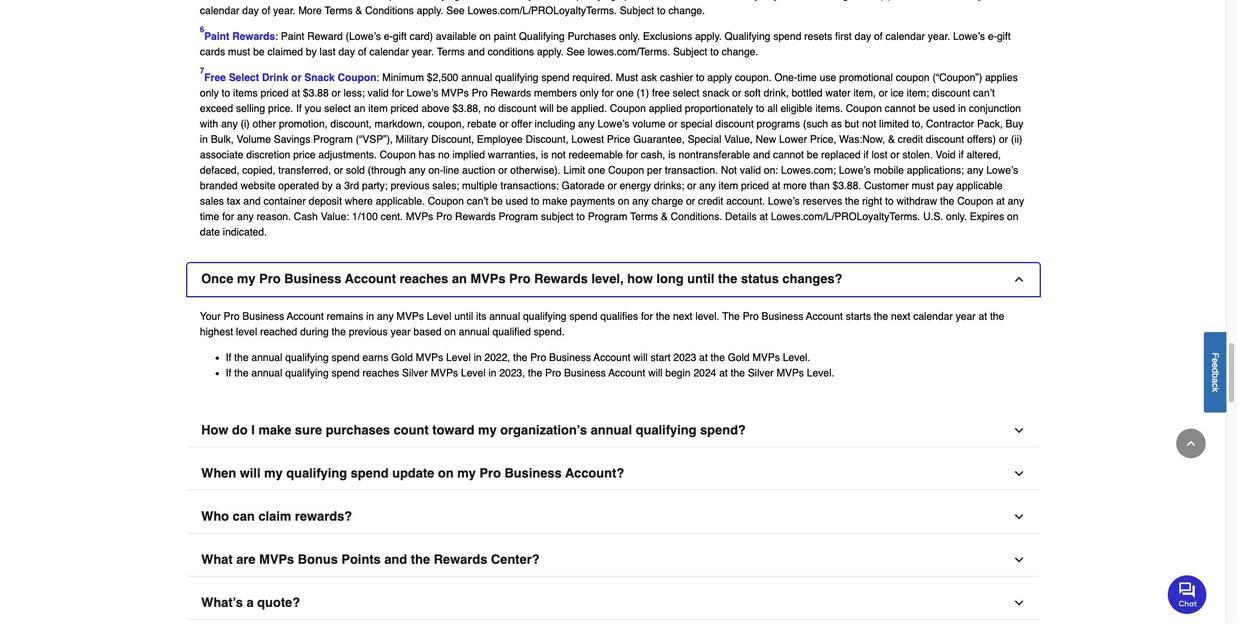 Task type: locate. For each thing, give the bounding box(es) containing it.
see inside : paint reward (lowe's e-gift card) available on paint qualifying purchases only. exclusions apply. qualifying spend resets first day of calendar year. lowe's e-gift cards must be claimed by last day of calendar year. terms and conditions apply. see lowes.com/terms. subject to change.
[[567, 47, 585, 58]]

0 horizontal spatial purchases
[[463, 0, 512, 1]]

a up k
[[1211, 378, 1222, 383]]

mvps inside once my pro business account reaches an mvps pro rewards level, how long until the status changes? button
[[471, 272, 506, 287]]

value:
[[321, 212, 349, 223]]

be up lowes.com;
[[807, 150, 819, 161]]

reaches inside 'if the annual qualifying spend earns gold mvps level in 2022, the pro business account will start 2023 at the gold mvps level. if the annual qualifying spend reaches silver mvps level in 2023, the pro business account will begin 2024 at the silver mvps level.'
[[363, 368, 399, 380]]

ask
[[641, 72, 658, 84]]

chevron up image inside once my pro business account reaches an mvps pro rewards level, how long until the status changes? button
[[1013, 273, 1026, 286]]

2 vertical spatial by
[[322, 181, 333, 192]]

transaction.
[[665, 165, 719, 177]]

1 vertical spatial last
[[320, 47, 336, 58]]

be right card(s)
[[920, 0, 932, 1]]

1 horizontal spatial make
[[543, 196, 568, 208]]

1 horizontal spatial year
[[956, 311, 976, 323]]

lowe's inside : paint reward (lowe's e-gift card) available on paint qualifying purchases only. exclusions apply. qualifying spend resets first day of calendar year. lowe's e-gift cards must be claimed by last day of calendar year. terms and conditions apply. see lowes.com/terms. subject to change.
[[954, 31, 986, 43]]

spend inside your pro business account remains in any mvps level until its annual qualifying spend qualifies for the next level. the pro business account starts the next calendar year at the highest level reached during the previous year based on annual qualified spend.
[[570, 311, 598, 323]]

water
[[826, 88, 851, 99]]

0 vertical spatial terms
[[325, 5, 353, 17]]

and inside button
[[385, 553, 408, 568]]

1 vertical spatial level
[[446, 353, 471, 364]]

make inside how do i make sure purchases count toward my organization's annual qualifying spend? button
[[259, 423, 292, 438]]

: for paint
[[275, 31, 278, 43]]

lowes.com/l/proloyaltyterms. inside : earn back available on non-paint qualifying purchases only. annual qualifying spend resets first calendar day of year. lowe's e-gift card(s) must be claimed by last calendar day of year. more terms & conditions apply. see lowes.com/l/proloyaltyterms. subject to change.
[[468, 5, 617, 17]]

only. up lowes.com/terms. at the top of page
[[620, 31, 641, 43]]

1 silver from the left
[[402, 368, 428, 380]]

no right has
[[438, 150, 450, 161]]

change. inside : earn back available on non-paint qualifying purchases only. annual qualifying spend resets first calendar day of year. lowe's e-gift card(s) must be claimed by last calendar day of year. more terms & conditions apply. see lowes.com/l/proloyaltyterms. subject to change.
[[669, 5, 706, 17]]

one down redeemable
[[589, 165, 606, 177]]

you
[[305, 103, 322, 115]]

0 vertical spatial an
[[354, 103, 366, 115]]

resets inside : earn back available on non-paint qualifying purchases only. annual qualifying spend resets first calendar day of year. lowe's e-gift card(s) must be claimed by last calendar day of year. more terms & conditions apply. see lowes.com/l/proloyaltyterms. subject to change.
[[651, 0, 679, 1]]

chevron down image inside who can claim rewards? button
[[1013, 511, 1026, 524]]

energy
[[620, 181, 652, 192]]

chevron down image inside when will my qualifying spend update on my pro business account? button
[[1013, 468, 1026, 481]]

until right long
[[688, 272, 715, 287]]

1 vertical spatial previous
[[349, 327, 388, 338]]

only. inside : minimum $2,500 annual qualifying spend required. must ask cashier to apply coupon. one-time use promotional coupon ("coupon") applies only to items priced at $3.88 or less; valid for lowe's mvps pro rewards members only for one (1) free select snack or soft drink, bottled water item, or ice item; discount can't exceed selling price. if you select an item priced above $3.88, no discount will be applied. coupon applied proportionately to all eligible items. coupon cannot be used in conjunction with any (i) other promotion, discount, markdown, coupon, rebate or offer including any lowe's volume or special discount programs (such as but not limited to, contractor pack, buy in bulk, volume savings program ("vsp"), military discount, employee discount, lowest price guarantee, special value, new lower price, was:now, & credit discount offers) or (ii) associate discretion price adjustments. coupon has no implied warranties, is not redeemable for cash, is nontransferable and cannot be replaced if lost or stolen. void if altered, defaced, copied, transferred, or sold (through any on-line auction or otherwise). limit one coupon per transaction. not valid on: lowes.com; lowe's mobile applications; any lowe's branded website operated by a 3rd party; previous sales; multiple transactions; gatorade or energy drinks; or any item priced at more than $3.88. customer must pay applicable sales tax and container deposit where applicable. coupon can't be used to make payments on any charge or credit account. lowe's reserves the right to withdraw the coupon at any time for any reason. cash value: 1/100 cent. mvps pro rewards program subject to program terms & conditions. details at lowes.com/l/proloyaltyterms. u.s. only. expires on date indicated.
[[947, 212, 968, 223]]

chevron down image inside how do i make sure purchases count toward my organization's annual qualifying spend? button
[[1013, 425, 1026, 438]]

0 horizontal spatial by
[[306, 47, 317, 58]]

spend.
[[534, 327, 565, 338]]

e- left card(s)
[[834, 0, 843, 1]]

and inside : paint reward (lowe's e-gift card) available on paint qualifying purchases only. exclusions apply. qualifying spend resets first day of calendar year. lowe's e-gift cards must be claimed by last day of calendar year. terms and conditions apply. see lowes.com/terms. subject to change.
[[468, 47, 485, 58]]

1 horizontal spatial credit
[[898, 134, 924, 146]]

lowes.com/l/proloyaltyterms. inside : minimum $2,500 annual qualifying spend required. must ask cashier to apply coupon. one-time use promotional coupon ("coupon") applies only to items priced at $3.88 or less; valid for lowe's mvps pro rewards members only for one (1) free select snack or soft drink, bottled water item, or ice item; discount can't exceed selling price. if you select an item priced above $3.88, no discount will be applied. coupon applied proportionately to all eligible items. coupon cannot be used in conjunction with any (i) other promotion, discount, markdown, coupon, rebate or offer including any lowe's volume or special discount programs (such as but not limited to, contractor pack, buy in bulk, volume savings program ("vsp"), military discount, employee discount, lowest price guarantee, special value, new lower price, was:now, & credit discount offers) or (ii) associate discretion price adjustments. coupon has no implied warranties, is not redeemable for cash, is nontransferable and cannot be replaced if lost or stolen. void if altered, defaced, copied, transferred, or sold (through any on-line auction or otherwise). limit one coupon per transaction. not valid on: lowes.com; lowe's mobile applications; any lowe's branded website operated by a 3rd party; previous sales; multiple transactions; gatorade or energy drinks; or any item priced at more than $3.88. customer must pay applicable sales tax and container deposit where applicable. coupon can't be used to make payments on any charge or credit account. lowe's reserves the right to withdraw the coupon at any time for any reason. cash value: 1/100 cent. mvps pro rewards program subject to program terms & conditions. details at lowes.com/l/proloyaltyterms. u.s. only. expires on date indicated.
[[771, 212, 921, 223]]

eligible
[[781, 103, 813, 115]]

paint inside : paint reward (lowe's e-gift card) available on paint qualifying purchases only. exclusions apply. qualifying spend resets first day of calendar year. lowe's e-gift cards must be claimed by last day of calendar year. terms and conditions apply. see lowes.com/terms. subject to change.
[[494, 31, 516, 43]]

previous
[[391, 181, 430, 192], [349, 327, 388, 338]]

calendar inside your pro business account remains in any mvps level until its annual qualifying spend qualifies for the next level. the pro business account starts the next calendar year at the highest level reached during the previous year based on annual qualified spend.
[[914, 311, 954, 323]]

paint for :
[[281, 31, 305, 43]]

credit down to,
[[898, 134, 924, 146]]

2 if from the left
[[959, 150, 964, 161]]

valid right less;
[[368, 88, 389, 99]]

0 vertical spatial year
[[956, 311, 976, 323]]

silver right 2024
[[748, 368, 774, 380]]

2 horizontal spatial priced
[[742, 181, 770, 192]]

0 vertical spatial lowes.com/l/proloyaltyterms.
[[468, 5, 617, 17]]

or inside 7 free select drink or snack coupon
[[291, 72, 302, 84]]

program
[[313, 134, 353, 146], [499, 212, 538, 223], [588, 212, 628, 223]]

0 horizontal spatial paint
[[204, 31, 230, 43]]

spend inside : earn back available on non-paint qualifying purchases only. annual qualifying spend resets first calendar day of year. lowe's e-gift card(s) must be claimed by last calendar day of year. more terms & conditions apply. see lowes.com/l/proloyaltyterms. subject to change.
[[620, 0, 648, 1]]

1 vertical spatial subject
[[673, 47, 708, 58]]

more
[[299, 5, 322, 17]]

branded
[[200, 181, 238, 192]]

for down ': minimum'
[[392, 88, 404, 99]]

1 vertical spatial used
[[506, 196, 528, 208]]

1 horizontal spatial paint
[[494, 31, 516, 43]]

be down 6 paint rewards
[[253, 47, 265, 58]]

0 horizontal spatial last
[[320, 47, 336, 58]]

0 horizontal spatial credit
[[699, 196, 724, 208]]

1 if from the left
[[864, 150, 869, 161]]

paint for 6
[[204, 31, 230, 43]]

chevron down image for what's a quote?
[[1013, 597, 1026, 610]]

1 vertical spatial reaches
[[363, 368, 399, 380]]

f
[[1211, 353, 1222, 358]]

1 horizontal spatial an
[[452, 272, 467, 287]]

0 vertical spatial paint
[[389, 0, 412, 1]]

be down members
[[557, 103, 568, 115]]

0 vertical spatial resets
[[651, 0, 679, 1]]

mvps inside what are mvps bonus points and the rewards center? button
[[259, 553, 294, 568]]

lowes.com/l/proloyaltyterms.
[[468, 5, 617, 17], [771, 212, 921, 223]]

coupon.
[[735, 72, 772, 84]]

resets inside : paint reward (lowe's e-gift card) available on paint qualifying purchases only. exclusions apply. qualifying spend resets first day of calendar year. lowe's e-gift cards must be claimed by last day of calendar year. terms and conditions apply. see lowes.com/terms. subject to change.
[[805, 31, 833, 43]]

priced up account.
[[742, 181, 770, 192]]

2 paint from the left
[[281, 31, 305, 43]]

paint up cards
[[204, 31, 230, 43]]

select up discount,
[[324, 103, 351, 115]]

coupon
[[338, 72, 377, 84], [610, 103, 646, 115], [846, 103, 883, 115], [380, 150, 416, 161], [609, 165, 645, 177], [428, 196, 464, 208], [958, 196, 994, 208]]

reaches down earns
[[363, 368, 399, 380]]

changes?
[[783, 272, 843, 287]]

1 horizontal spatial subject
[[673, 47, 708, 58]]

1 paint from the left
[[204, 31, 230, 43]]

(lowe's
[[346, 31, 381, 43]]

on inside : earn back available on non-paint qualifying purchases only. annual qualifying spend resets first calendar day of year. lowe's e-gift card(s) must be claimed by last calendar day of year. more terms & conditions apply. see lowes.com/l/proloyaltyterms. subject to change.
[[354, 0, 366, 1]]

level for until
[[427, 311, 452, 323]]

its
[[476, 311, 487, 323]]

on right based
[[445, 327, 456, 338]]

paint
[[389, 0, 412, 1], [494, 31, 516, 43]]

1 horizontal spatial next
[[892, 311, 911, 323]]

available inside : paint reward (lowe's e-gift card) available on paint qualifying purchases only. exclusions apply. qualifying spend resets first day of calendar year. lowe's e-gift cards must be claimed by last day of calendar year. terms and conditions apply. see lowes.com/terms. subject to change.
[[436, 31, 477, 43]]

1 vertical spatial time
[[200, 212, 220, 223]]

chevron down image
[[1013, 554, 1026, 567]]

0 horizontal spatial gold
[[391, 353, 413, 364]]

available inside : earn back available on non-paint qualifying purchases only. annual qualifying spend resets first calendar day of year. lowe's e-gift card(s) must be claimed by last calendar day of year. more terms & conditions apply. see lowes.com/l/proloyaltyterms. subject to change.
[[311, 0, 352, 1]]

1 horizontal spatial priced
[[391, 103, 419, 115]]

1 horizontal spatial discount,
[[526, 134, 569, 146]]

only. left 'annual'
[[515, 0, 536, 1]]

1 vertical spatial see
[[567, 47, 585, 58]]

required.
[[573, 72, 613, 84]]

for right qualifies
[[641, 311, 653, 323]]

snack
[[703, 88, 730, 99]]

0 horizontal spatial year
[[391, 327, 411, 338]]

exceed
[[200, 103, 233, 115]]

no up rebate
[[484, 103, 496, 115]]

first
[[682, 0, 698, 1], [836, 31, 852, 43]]

2 horizontal spatial &
[[889, 134, 896, 146]]

can't up conjunction
[[974, 88, 996, 99]]

apply. inside : earn back available on non-paint qualifying purchases only. annual qualifying spend resets first calendar day of year. lowe's e-gift card(s) must be claimed by last calendar day of year. more terms & conditions apply. see lowes.com/l/proloyaltyterms. subject to change.
[[417, 5, 444, 17]]

not up limit
[[552, 150, 566, 161]]

1 horizontal spatial apply.
[[537, 47, 564, 58]]

annual
[[539, 0, 570, 1]]

or up the conditions.
[[687, 196, 696, 208]]

rewards down earn
[[232, 31, 275, 43]]

discount,
[[331, 119, 372, 130]]

cannot down lower
[[774, 150, 805, 161]]

1 vertical spatial only.
[[620, 31, 641, 43]]

only down free
[[200, 88, 219, 99]]

lowe's inside : earn back available on non-paint qualifying purchases only. annual qualifying spend resets first calendar day of year. lowe's e-gift card(s) must be claimed by last calendar day of year. more terms & conditions apply. see lowes.com/l/proloyaltyterms. subject to change.
[[800, 0, 831, 1]]

: inside : earn back available on non-paint qualifying purchases only. annual qualifying spend resets first calendar day of year. lowe's e-gift card(s) must be claimed by last calendar day of year. more terms & conditions apply. see lowes.com/l/proloyaltyterms. subject to change.
[[255, 0, 258, 1]]

at inside your pro business account remains in any mvps level until its annual qualifying spend qualifies for the next level. the pro business account starts the next calendar year at the highest level reached during the previous year based on annual qualified spend.
[[979, 311, 988, 323]]

e up b
[[1211, 363, 1222, 368]]

applicable.
[[376, 196, 425, 208]]

1 vertical spatial terms
[[437, 47, 465, 58]]

must inside : earn back available on non-paint qualifying purchases only. annual qualifying spend resets first calendar day of year. lowe's e-gift card(s) must be claimed by last calendar day of year. more terms & conditions apply. see lowes.com/l/proloyaltyterms. subject to change.
[[895, 0, 917, 1]]

7
[[200, 66, 204, 75]]

coupon up less;
[[338, 72, 377, 84]]

1 vertical spatial an
[[452, 272, 467, 287]]

1 horizontal spatial first
[[836, 31, 852, 43]]

spend up one-
[[774, 31, 802, 43]]

0 vertical spatial apply.
[[417, 5, 444, 17]]

next left level.
[[674, 311, 693, 323]]

qualifying
[[573, 0, 617, 1], [495, 72, 539, 84], [523, 311, 567, 323], [285, 353, 329, 364], [285, 368, 329, 380], [636, 423, 697, 438], [287, 467, 347, 481]]

coupon down applicable at the right top of page
[[958, 196, 994, 208]]

annual
[[462, 72, 493, 84], [490, 311, 521, 323], [459, 327, 490, 338], [252, 353, 283, 364], [252, 368, 283, 380], [591, 423, 633, 438]]

bottled
[[792, 88, 823, 99]]

who can claim rewards? button
[[187, 501, 1040, 534]]

any down transaction.
[[700, 181, 716, 192]]

1 vertical spatial claimed
[[268, 47, 303, 58]]

year
[[956, 311, 976, 323], [391, 327, 411, 338]]

once my pro business account reaches an mvps pro rewards level, how long until the status changes? button
[[187, 264, 1040, 297]]

0 horizontal spatial available
[[311, 0, 352, 1]]

2 horizontal spatial a
[[1211, 378, 1222, 383]]

cashier
[[660, 72, 694, 84]]

claimed inside : paint reward (lowe's e-gift card) available on paint qualifying purchases only. exclusions apply. qualifying spend resets first day of calendar year. lowe's e-gift cards must be claimed by last day of calendar year. terms and conditions apply. see lowes.com/terms. subject to change.
[[268, 47, 303, 58]]

used up contractor
[[934, 103, 956, 115]]

cannot down ice
[[885, 103, 916, 115]]

0 vertical spatial purchases
[[463, 0, 512, 1]]

only up applied.
[[580, 88, 599, 99]]

will up including
[[540, 103, 554, 115]]

select down cashier
[[673, 88, 700, 99]]

discount
[[933, 88, 971, 99], [499, 103, 537, 115], [716, 119, 754, 130], [927, 134, 965, 146]]

priced
[[261, 88, 289, 99], [391, 103, 419, 115], [742, 181, 770, 192]]

2 vertical spatial a
[[247, 596, 254, 611]]

nontransferable
[[679, 150, 751, 161]]

pro inside when will my qualifying spend update on my pro business account? button
[[480, 467, 501, 481]]

account down your pro business account remains in any mvps level until its annual qualifying spend qualifies for the next level. the pro business account starts the next calendar year at the highest level reached during the previous year based on annual qualified spend.
[[594, 353, 631, 364]]

account left starts
[[807, 311, 844, 323]]

any right remains
[[377, 311, 394, 323]]

will inside button
[[240, 467, 261, 481]]

2 only from the left
[[580, 88, 599, 99]]

for down "price"
[[626, 150, 638, 161]]

1 vertical spatial credit
[[699, 196, 724, 208]]

a left 3rd
[[336, 181, 342, 192]]

0 vertical spatial subject
[[620, 5, 655, 17]]

terms down "charge"
[[631, 212, 659, 223]]

0 vertical spatial can't
[[974, 88, 996, 99]]

lowes.com/l/proloyaltyterms. down 'annual'
[[468, 5, 617, 17]]

2 vertical spatial must
[[912, 181, 935, 192]]

next
[[674, 311, 693, 323], [892, 311, 911, 323]]

where
[[345, 196, 373, 208]]

in inside your pro business account remains in any mvps level until its annual qualifying spend qualifies for the next level. the pro business account starts the next calendar year at the highest level reached during the previous year based on annual qualified spend.
[[366, 311, 374, 323]]

with
[[200, 119, 218, 130]]

pay
[[937, 181, 954, 192]]

0 horizontal spatial priced
[[261, 88, 289, 99]]

qualifying inside : earn back available on non-paint qualifying purchases only. annual qualifying spend resets first calendar day of year. lowe's e-gift card(s) must be claimed by last calendar day of year. more terms & conditions apply. see lowes.com/l/proloyaltyterms. subject to change.
[[573, 0, 617, 1]]

chat invite button image
[[1169, 575, 1208, 614]]

must right card(s)
[[895, 0, 917, 1]]

discount up value,
[[716, 119, 754, 130]]

2 discount, from the left
[[526, 134, 569, 146]]

by inside : earn back available on non-paint qualifying purchases only. annual qualifying spend resets first calendar day of year. lowe's e-gift card(s) must be claimed by last calendar day of year. more terms & conditions apply. see lowes.com/l/proloyaltyterms. subject to change.
[[973, 0, 984, 1]]

0 vertical spatial :
[[255, 0, 258, 1]]

1 vertical spatial resets
[[805, 31, 833, 43]]

0 vertical spatial no
[[484, 103, 496, 115]]

: inside : paint reward (lowe's e-gift card) available on paint qualifying purchases only. exclusions apply. qualifying spend resets first day of calendar year. lowe's e-gift cards must be claimed by last day of calendar year. terms and conditions apply. see lowes.com/terms. subject to change.
[[275, 31, 278, 43]]

items.
[[816, 103, 844, 115]]

1 horizontal spatial by
[[322, 181, 333, 192]]

discount up "offer"
[[499, 103, 537, 115]]

1 discount, from the left
[[431, 134, 474, 146]]

last inside : paint reward (lowe's e-gift card) available on paint qualifying purchases only. exclusions apply. qualifying spend resets first day of calendar year. lowe's e-gift cards must be claimed by last day of calendar year. terms and conditions apply. see lowes.com/terms. subject to change.
[[320, 47, 336, 58]]

1 vertical spatial no
[[438, 150, 450, 161]]

subject inside : paint reward (lowe's e-gift card) available on paint qualifying purchases only. exclusions apply. qualifying spend resets first day of calendar year. lowe's e-gift cards must be claimed by last day of calendar year. terms and conditions apply. see lowes.com/terms. subject to change.
[[673, 47, 708, 58]]

1 horizontal spatial silver
[[748, 368, 774, 380]]

1 vertical spatial a
[[1211, 378, 1222, 383]]

& down "charge"
[[661, 212, 668, 223]]

level inside your pro business account remains in any mvps level until its annual qualifying spend qualifies for the next level. the pro business account starts the next calendar year at the highest level reached during the previous year based on annual qualified spend.
[[427, 311, 452, 323]]

level down 2022,
[[461, 368, 486, 380]]

0 vertical spatial available
[[311, 0, 352, 1]]

0 vertical spatial one
[[617, 88, 634, 99]]

resets up exclusions
[[651, 0, 679, 1]]

first up exclusions
[[682, 0, 698, 1]]

business
[[284, 272, 342, 287], [243, 311, 284, 323], [762, 311, 804, 323], [550, 353, 591, 364], [564, 368, 606, 380], [505, 467, 562, 481]]

account inside button
[[345, 272, 396, 287]]

pro down sales;
[[436, 212, 453, 223]]

program up 'adjustments.'
[[313, 134, 353, 146]]

1 horizontal spatial previous
[[391, 181, 430, 192]]

c
[[1211, 383, 1222, 388]]

0 vertical spatial previous
[[391, 181, 430, 192]]

& inside : earn back available on non-paint qualifying purchases only. annual qualifying spend resets first calendar day of year. lowe's e-gift card(s) must be claimed by last calendar day of year. more terms & conditions apply. see lowes.com/l/proloyaltyterms. subject to change.
[[356, 5, 363, 17]]

reward
[[307, 31, 343, 43]]

chevron down image for how do i make sure purchases count toward my organization's annual qualifying spend?
[[1013, 425, 1026, 438]]

programs
[[757, 119, 801, 130]]

2 chevron down image from the top
[[1013, 468, 1026, 481]]

paint inside : paint reward (lowe's e-gift card) available on paint qualifying purchases only. exclusions apply. qualifying spend resets first day of calendar year. lowe's e-gift cards must be claimed by last day of calendar year. terms and conditions apply. see lowes.com/terms. subject to change.
[[281, 31, 305, 43]]

or
[[291, 72, 302, 84], [332, 88, 341, 99], [733, 88, 742, 99], [879, 88, 889, 99], [500, 119, 509, 130], [669, 119, 678, 130], [1000, 134, 1009, 146], [891, 150, 900, 161], [334, 165, 343, 177], [499, 165, 508, 177], [608, 181, 617, 192], [688, 181, 697, 192], [687, 196, 696, 208]]

or left "soft"
[[733, 88, 742, 99]]

paint down more
[[281, 31, 305, 43]]

gold down the
[[728, 353, 750, 364]]

conjunction
[[970, 103, 1022, 115]]

of
[[763, 0, 771, 1], [262, 5, 271, 17], [875, 31, 883, 43], [358, 47, 367, 58]]

0 horizontal spatial select
[[324, 103, 351, 115]]

level up based
[[427, 311, 452, 323]]

first up use
[[836, 31, 852, 43]]

to up apply
[[711, 47, 719, 58]]

paint inside 6 paint rewards
[[204, 31, 230, 43]]

annual inside button
[[591, 423, 633, 438]]

is right 'cash,'
[[669, 150, 676, 161]]

gold right earns
[[391, 353, 413, 364]]

4 chevron down image from the top
[[1013, 597, 1026, 610]]

previous up applicable.
[[391, 181, 430, 192]]

resets
[[651, 0, 679, 1], [805, 31, 833, 43]]

rebate
[[468, 119, 497, 130]]

an inside : minimum $2,500 annual qualifying spend required. must ask cashier to apply coupon. one-time use promotional coupon ("coupon") applies only to items priced at $3.88 or less; valid for lowe's mvps pro rewards members only for one (1) free select snack or soft drink, bottled water item, or ice item; discount can't exceed selling price. if you select an item priced above $3.88, no discount will be applied. coupon applied proportionately to all eligible items. coupon cannot be used in conjunction with any (i) other promotion, discount, markdown, coupon, rebate or offer including any lowe's volume or special discount programs (such as but not limited to, contractor pack, buy in bulk, volume savings program ("vsp"), military discount, employee discount, lowest price guarantee, special value, new lower price, was:now, & credit discount offers) or (ii) associate discretion price adjustments. coupon has no implied warranties, is not redeemable for cash, is nontransferable and cannot be replaced if lost or stolen. void if altered, defaced, copied, transferred, or sold (through any on-line auction or otherwise). limit one coupon per transaction. not valid on: lowes.com; lowe's mobile applications; any lowe's branded website operated by a 3rd party; previous sales; multiple transactions; gatorade or energy drinks; or any item priced at more than $3.88. customer must pay applicable sales tax and container deposit where applicable. coupon can't be used to make payments on any charge or credit account. lowe's reserves the right to withdraw the coupon at any time for any reason. cash value: 1/100 cent. mvps pro rewards program subject to program terms & conditions. details at lowes.com/l/proloyaltyterms. u.s. only. expires on date indicated.
[[354, 103, 366, 115]]

rewards down multiple
[[455, 212, 496, 223]]

applied.
[[571, 103, 607, 115]]

only. inside : earn back available on non-paint qualifying purchases only. annual qualifying spend resets first calendar day of year. lowe's e-gift card(s) must be claimed by last calendar day of year. more terms & conditions apply. see lowes.com/l/proloyaltyterms. subject to change.
[[515, 0, 536, 1]]

lowest
[[572, 134, 605, 146]]

1 vertical spatial lowes.com/l/proloyaltyterms.
[[771, 212, 921, 223]]

can't down multiple
[[467, 196, 489, 208]]

scroll to top element
[[1177, 429, 1207, 459]]

ice
[[891, 88, 905, 99]]

your pro business account remains in any mvps level until its annual qualifying spend qualifies for the next level. the pro business account starts the next calendar year at the highest level reached during the previous year based on annual qualified spend.
[[200, 311, 1005, 338]]

silver
[[402, 368, 428, 380], [748, 368, 774, 380]]

1 horizontal spatial resets
[[805, 31, 833, 43]]

level left 2022,
[[446, 353, 471, 364]]

make right i
[[259, 423, 292, 438]]

: down earn
[[275, 31, 278, 43]]

transactions;
[[501, 181, 559, 192]]

0 horizontal spatial until
[[455, 311, 474, 323]]

2 vertical spatial only.
[[947, 212, 968, 223]]

who
[[201, 510, 229, 525]]

to left apply
[[697, 72, 705, 84]]

or down transaction.
[[688, 181, 697, 192]]

claim
[[259, 510, 292, 525]]

coupon down (1)
[[610, 103, 646, 115]]

toward
[[433, 423, 475, 438]]

change. up "coupon."
[[722, 47, 759, 58]]

discount,
[[431, 134, 474, 146], [526, 134, 569, 146]]

0 vertical spatial first
[[682, 0, 698, 1]]

update
[[392, 467, 435, 481]]

0 vertical spatial change.
[[669, 5, 706, 17]]

price.
[[268, 103, 293, 115]]

last
[[987, 0, 1003, 1], [320, 47, 336, 58]]

account up during
[[287, 311, 324, 323]]

change. inside : paint reward (lowe's e-gift card) available on paint qualifying purchases only. exclusions apply. qualifying spend resets first day of calendar year. lowe's e-gift cards must be claimed by last day of calendar year. terms and conditions apply. see lowes.com/terms. subject to change.
[[722, 47, 759, 58]]

1 horizontal spatial used
[[934, 103, 956, 115]]

chevron down image for when will my qualifying spend update on my pro business account?
[[1013, 468, 1026, 481]]

conditions.
[[671, 212, 723, 223]]

0 vertical spatial last
[[987, 0, 1003, 1]]

1 vertical spatial by
[[306, 47, 317, 58]]

what are mvps bonus points and the rewards center?
[[201, 553, 540, 568]]

(through
[[368, 165, 406, 177]]

terms inside : paint reward (lowe's e-gift card) available on paint qualifying purchases only. exclusions apply. qualifying spend resets first day of calendar year. lowe's e-gift cards must be claimed by last day of calendar year. terms and conditions apply. see lowes.com/terms. subject to change.
[[437, 47, 465, 58]]

who can claim rewards?
[[201, 510, 352, 525]]

chevron down image inside what's a quote? button
[[1013, 597, 1026, 610]]

0 horizontal spatial lowes.com/l/proloyaltyterms.
[[468, 5, 617, 17]]

1 chevron down image from the top
[[1013, 425, 1026, 438]]

1 horizontal spatial gold
[[728, 353, 750, 364]]

2 vertical spatial apply.
[[537, 47, 564, 58]]

0 vertical spatial a
[[336, 181, 342, 192]]

only.
[[515, 0, 536, 1], [620, 31, 641, 43], [947, 212, 968, 223]]

spend up exclusions
[[620, 0, 648, 1]]

coupon inside 7 free select drink or snack coupon
[[338, 72, 377, 84]]

spend inside when will my qualifying spend update on my pro business account? button
[[351, 467, 389, 481]]

claimed inside : earn back available on non-paint qualifying purchases only. annual qualifying spend resets first calendar day of year. lowe's e-gift card(s) must be claimed by last calendar day of year. more terms & conditions apply. see lowes.com/l/proloyaltyterms. subject to change.
[[935, 0, 970, 1]]

pro up 'qualified'
[[510, 272, 531, 287]]

1 horizontal spatial :
[[275, 31, 278, 43]]

1 vertical spatial level.
[[807, 368, 835, 380]]

1 vertical spatial priced
[[391, 103, 419, 115]]

a inside : minimum $2,500 annual qualifying spend required. must ask cashier to apply coupon. one-time use promotional coupon ("coupon") applies only to items priced at $3.88 or less; valid for lowe's mvps pro rewards members only for one (1) free select snack or soft drink, bottled water item, or ice item; discount can't exceed selling price. if you select an item priced above $3.88, no discount will be applied. coupon applied proportionately to all eligible items. coupon cannot be used in conjunction with any (i) other promotion, discount, markdown, coupon, rebate or offer including any lowe's volume or special discount programs (such as but not limited to, contractor pack, buy in bulk, volume savings program ("vsp"), military discount, employee discount, lowest price guarantee, special value, new lower price, was:now, & credit discount offers) or (ii) associate discretion price adjustments. coupon has no implied warranties, is not redeemable for cash, is nontransferable and cannot be replaced if lost or stolen. void if altered, defaced, copied, transferred, or sold (through any on-line auction or otherwise). limit one coupon per transaction. not valid on: lowes.com; lowe's mobile applications; any lowe's branded website operated by a 3rd party; previous sales; multiple transactions; gatorade or energy drinks; or any item priced at more than $3.88. customer must pay applicable sales tax and container deposit where applicable. coupon can't be used to make payments on any charge or credit account. lowe's reserves the right to withdraw the coupon at any time for any reason. cash value: 1/100 cent. mvps pro rewards program subject to program terms & conditions. details at lowes.com/l/proloyaltyterms. u.s. only. expires on date indicated.
[[336, 181, 342, 192]]

lowe's left card(s)
[[800, 0, 831, 1]]

long
[[657, 272, 684, 287]]

qualifying up conditions at left
[[519, 31, 565, 43]]

0 vertical spatial used
[[934, 103, 956, 115]]

(ii)
[[1012, 134, 1023, 146]]

year.
[[774, 0, 797, 1], [273, 5, 296, 17], [929, 31, 951, 43], [412, 47, 434, 58]]

spend down remains
[[332, 368, 360, 380]]

1 next from the left
[[674, 311, 693, 323]]

conditions
[[365, 5, 414, 17]]

claimed
[[935, 0, 970, 1], [268, 47, 303, 58]]

chevron down image
[[1013, 425, 1026, 438], [1013, 468, 1026, 481], [1013, 511, 1026, 524], [1013, 597, 1026, 610]]

on inside : paint reward (lowe's e-gift card) available on paint qualifying purchases only. exclusions apply. qualifying spend resets first day of calendar year. lowe's e-gift cards must be claimed by last day of calendar year. terms and conditions apply. see lowes.com/terms. subject to change.
[[480, 31, 491, 43]]

2023
[[674, 353, 697, 364]]

0 vertical spatial priced
[[261, 88, 289, 99]]

0 horizontal spatial can't
[[467, 196, 489, 208]]

see inside : earn back available on non-paint qualifying purchases only. annual qualifying spend resets first calendar day of year. lowe's e-gift card(s) must be claimed by last calendar day of year. more terms & conditions apply. see lowes.com/l/proloyaltyterms. subject to change.
[[447, 5, 465, 17]]

0 horizontal spatial &
[[356, 5, 363, 17]]

2 horizontal spatial apply.
[[696, 31, 722, 43]]

0 horizontal spatial subject
[[620, 5, 655, 17]]

3 chevron down image from the top
[[1013, 511, 1026, 524]]

change. up exclusions
[[669, 5, 706, 17]]

any
[[221, 119, 238, 130], [579, 119, 595, 130], [409, 165, 426, 177], [968, 165, 984, 177], [700, 181, 716, 192], [633, 196, 649, 208], [1008, 196, 1025, 208], [237, 212, 254, 223], [377, 311, 394, 323]]

first inside : paint reward (lowe's e-gift card) available on paint qualifying purchases only. exclusions apply. qualifying spend resets first day of calendar year. lowe's e-gift cards must be claimed by last day of calendar year. terms and conditions apply. see lowes.com/terms. subject to change.
[[836, 31, 852, 43]]

1 horizontal spatial available
[[436, 31, 477, 43]]

chevron up image
[[1013, 273, 1026, 286], [1185, 437, 1198, 450]]

soft
[[745, 88, 761, 99]]

when will my qualifying spend update on my pro business account? button
[[187, 458, 1040, 491]]

0 vertical spatial item
[[368, 103, 388, 115]]

cash
[[294, 212, 318, 223]]

reserves
[[803, 196, 843, 208]]



Task type: vqa. For each thing, say whether or not it's contained in the screenshot.
second next from left
yes



Task type: describe. For each thing, give the bounding box(es) containing it.
buy
[[1006, 119, 1024, 130]]

terms inside : minimum $2,500 annual qualifying spend required. must ask cashier to apply coupon. one-time use promotional coupon ("coupon") applies only to items priced at $3.88 or less; valid for lowe's mvps pro rewards members only for one (1) free select snack or soft drink, bottled water item, or ice item; discount can't exceed selling price. if you select an item priced above $3.88, no discount will be applied. coupon applied proportionately to all eligible items. coupon cannot be used in conjunction with any (i) other promotion, discount, markdown, coupon, rebate or offer including any lowe's volume or special discount programs (such as but not limited to, contractor pack, buy in bulk, volume savings program ("vsp"), military discount, employee discount, lowest price guarantee, special value, new lower price, was:now, & credit discount offers) or (ii) associate discretion price adjustments. coupon has no implied warranties, is not redeemable for cash, is nontransferable and cannot be replaced if lost or stolen. void if altered, defaced, copied, transferred, or sold (through any on-line auction or otherwise). limit one coupon per transaction. not valid on: lowes.com; lowe's mobile applications; any lowe's branded website operated by a 3rd party; previous sales; multiple transactions; gatorade or energy drinks; or any item priced at more than $3.88. customer must pay applicable sales tax and container deposit where applicable. coupon can't be used to make payments on any charge or credit account. lowe's reserves the right to withdraw the coupon at any time for any reason. cash value: 1/100 cent. mvps pro rewards program subject to program terms & conditions. details at lowes.com/l/proloyaltyterms. u.s. only. expires on date indicated.
[[631, 212, 659, 223]]

1 vertical spatial &
[[889, 134, 896, 146]]

to up 'exceed'
[[222, 88, 230, 99]]

reaches inside button
[[400, 272, 449, 287]]

payments
[[571, 196, 615, 208]]

selling
[[236, 103, 265, 115]]

discretion
[[246, 150, 291, 161]]

1 only from the left
[[200, 88, 219, 99]]

business up reached
[[243, 311, 284, 323]]

altered,
[[967, 150, 1002, 161]]

volume
[[633, 119, 666, 130]]

drinks;
[[654, 181, 685, 192]]

or up employee
[[500, 119, 509, 130]]

on-
[[429, 165, 444, 177]]

be down multiple
[[492, 196, 503, 208]]

2023,
[[500, 368, 526, 380]]

for down tax
[[222, 212, 234, 223]]

rewards inside 6 paint rewards
[[232, 31, 275, 43]]

center?
[[491, 553, 540, 568]]

your
[[200, 311, 221, 323]]

to inside : paint reward (lowe's e-gift card) available on paint qualifying purchases only. exclusions apply. qualifying spend resets first day of calendar year. lowe's e-gift cards must be claimed by last day of calendar year. terms and conditions apply. see lowes.com/terms. subject to change.
[[711, 47, 719, 58]]

rewards left center?
[[434, 553, 488, 568]]

and down website
[[244, 196, 261, 208]]

coupon,
[[428, 119, 465, 130]]

pro right the
[[743, 311, 759, 323]]

level for in
[[446, 353, 471, 364]]

sales
[[200, 196, 224, 208]]

my down how do i make sure purchases count toward my organization's annual qualifying spend?
[[458, 467, 476, 481]]

in down 2022,
[[489, 368, 497, 380]]

any inside your pro business account remains in any mvps level until its annual qualifying spend qualifies for the next level. the pro business account starts the next calendar year at the highest level reached during the previous year based on annual qualified spend.
[[377, 311, 394, 323]]

level.
[[696, 311, 720, 323]]

than
[[810, 181, 830, 192]]

spend left earns
[[332, 353, 360, 364]]

0 vertical spatial credit
[[898, 134, 924, 146]]

card)
[[410, 31, 433, 43]]

or left energy
[[608, 181, 617, 192]]

spend inside : paint reward (lowe's e-gift card) available on paint qualifying purchases only. exclusions apply. qualifying spend resets first day of calendar year. lowe's e-gift cards must be claimed by last day of calendar year. terms and conditions apply. see lowes.com/terms. subject to change.
[[774, 31, 802, 43]]

reason.
[[257, 212, 291, 223]]

drink,
[[764, 88, 789, 99]]

non-
[[369, 0, 389, 1]]

any up lowest
[[579, 119, 595, 130]]

use
[[820, 72, 837, 84]]

$3.88.
[[833, 181, 862, 192]]

chevron down image for who can claim rewards?
[[1013, 511, 1026, 524]]

or left ice
[[879, 88, 889, 99]]

pro right once
[[259, 272, 281, 287]]

0 horizontal spatial not
[[552, 150, 566, 161]]

2 next from the left
[[892, 311, 911, 323]]

2 horizontal spatial gift
[[998, 31, 1012, 43]]

line
[[444, 165, 460, 177]]

be inside : earn back available on non-paint qualifying purchases only. annual qualifying spend resets first calendar day of year. lowe's e-gift card(s) must be claimed by last calendar day of year. more terms & conditions apply. see lowes.com/l/proloyaltyterms. subject to change.
[[920, 0, 932, 1]]

1 horizontal spatial program
[[499, 212, 538, 223]]

must inside : paint reward (lowe's e-gift card) available on paint qualifying purchases only. exclusions apply. qualifying spend resets first day of calendar year. lowe's e-gift cards must be claimed by last day of calendar year. terms and conditions apply. see lowes.com/terms. subject to change.
[[228, 47, 250, 58]]

6 paint rewards
[[200, 25, 275, 43]]

business up remains
[[284, 272, 342, 287]]

employee
[[477, 134, 523, 146]]

adjustments.
[[319, 150, 377, 161]]

price
[[607, 134, 631, 146]]

any up indicated.
[[237, 212, 254, 223]]

1 horizontal spatial qualifying
[[519, 31, 565, 43]]

2 horizontal spatial program
[[588, 212, 628, 223]]

markdown,
[[375, 119, 425, 130]]

1 vertical spatial can't
[[467, 196, 489, 208]]

business down your pro business account remains in any mvps level until its annual qualifying spend qualifies for the next level. the pro business account starts the next calendar year at the highest level reached during the previous year based on annual qualified spend.
[[564, 368, 606, 380]]

2 e from the top
[[1211, 363, 1222, 368]]

will down start
[[649, 368, 663, 380]]

coupon down sales;
[[428, 196, 464, 208]]

begin
[[666, 368, 691, 380]]

: for earn
[[255, 0, 258, 1]]

business down spend.
[[550, 353, 591, 364]]

how do i make sure purchases count toward my organization's annual qualifying spend? button
[[187, 415, 1040, 448]]

what's a quote?
[[201, 596, 300, 611]]

right
[[863, 196, 883, 208]]

pro right your
[[224, 311, 240, 323]]

my right "toward"
[[478, 423, 497, 438]]

has
[[419, 150, 436, 161]]

or down warranties,
[[499, 165, 508, 177]]

must
[[616, 72, 639, 84]]

savings
[[274, 134, 311, 146]]

lowes.com/terms.
[[588, 47, 671, 58]]

by inside : minimum $2,500 annual qualifying spend required. must ask cashier to apply coupon. one-time use promotional coupon ("coupon") applies only to items priced at $3.88 or less; valid for lowe's mvps pro rewards members only for one (1) free select snack or soft drink, bottled water item, or ice item; discount can't exceed selling price. if you select an item priced above $3.88, no discount will be applied. coupon applied proportionately to all eligible items. coupon cannot be used in conjunction with any (i) other promotion, discount, markdown, coupon, rebate or offer including any lowe's volume or special discount programs (such as but not limited to, contractor pack, buy in bulk, volume savings program ("vsp"), military discount, employee discount, lowest price guarantee, special value, new lower price, was:now, & credit discount offers) or (ii) associate discretion price adjustments. coupon has no implied warranties, is not redeemable for cash, is nontransferable and cannot be replaced if lost or stolen. void if altered, defaced, copied, transferred, or sold (through any on-line auction or otherwise). limit one coupon per transaction. not valid on: lowes.com; lowe's mobile applications; any lowe's branded website operated by a 3rd party; previous sales; multiple transactions; gatorade or energy drinks; or any item priced at more than $3.88. customer must pay applicable sales tax and container deposit where applicable. coupon can't be used to make payments on any charge or credit account. lowe's reserves the right to withdraw the coupon at any time for any reason. cash value: 1/100 cent. mvps pro rewards program subject to program terms & conditions. details at lowes.com/l/proloyaltyterms. u.s. only. expires on date indicated.
[[322, 181, 333, 192]]

0 vertical spatial select
[[673, 88, 700, 99]]

to left all
[[756, 103, 765, 115]]

annual inside : minimum $2,500 annual qualifying spend required. must ask cashier to apply coupon. one-time use promotional coupon ("coupon") applies only to items priced at $3.88 or less; valid for lowe's mvps pro rewards members only for one (1) free select snack or soft drink, bottled water item, or ice item; discount can't exceed selling price. if you select an item priced above $3.88, no discount will be applied. coupon applied proportionately to all eligible items. coupon cannot be used in conjunction with any (i) other promotion, discount, markdown, coupon, rebate or offer including any lowe's volume or special discount programs (such as but not limited to, contractor pack, buy in bulk, volume savings program ("vsp"), military discount, employee discount, lowest price guarantee, special value, new lower price, was:now, & credit discount offers) or (ii) associate discretion price adjustments. coupon has no implied warranties, is not redeemable for cash, is nontransferable and cannot be replaced if lost or stolen. void if altered, defaced, copied, transferred, or sold (through any on-line auction or otherwise). limit one coupon per transaction. not valid on: lowes.com; lowe's mobile applications; any lowe's branded website operated by a 3rd party; previous sales; multiple transactions; gatorade or energy drinks; or any item priced at more than $3.88. customer must pay applicable sales tax and container deposit where applicable. coupon can't be used to make payments on any charge or credit account. lowe's reserves the right to withdraw the coupon at any time for any reason. cash value: 1/100 cent. mvps pro rewards program subject to program terms & conditions. details at lowes.com/l/proloyaltyterms. u.s. only. expires on date indicated.
[[462, 72, 493, 84]]

level
[[236, 327, 257, 338]]

conditions
[[488, 47, 534, 58]]

only. inside : paint reward (lowe's e-gift card) available on paint qualifying purchases only. exclusions apply. qualifying spend resets first day of calendar year. lowe's e-gift cards must be claimed by last day of calendar year. terms and conditions apply. see lowes.com/terms. subject to change.
[[620, 31, 641, 43]]

any down (ii)
[[1008, 196, 1025, 208]]

2 is from the left
[[669, 150, 676, 161]]

during
[[300, 327, 329, 338]]

in left 2022,
[[474, 353, 482, 364]]

paint inside : earn back available on non-paint qualifying purchases only. annual qualifying spend resets first calendar day of year. lowe's e-gift card(s) must be claimed by last calendar day of year. more terms & conditions apply. see lowes.com/l/proloyaltyterms. subject to change.
[[389, 0, 412, 1]]

otherwise).
[[511, 165, 561, 177]]

transferred,
[[279, 165, 331, 177]]

0 horizontal spatial no
[[438, 150, 450, 161]]

in down with on the left top of page
[[200, 134, 208, 146]]

do
[[232, 423, 248, 438]]

to inside : earn back available on non-paint qualifying purchases only. annual qualifying spend resets first calendar day of year. lowe's e-gift card(s) must be claimed by last calendar day of year. more terms & conditions apply. see lowes.com/l/proloyaltyterms. subject to change.
[[657, 5, 666, 17]]

i
[[251, 423, 255, 438]]

rewards left level,
[[535, 272, 588, 287]]

offer
[[512, 119, 532, 130]]

my up claim
[[264, 467, 283, 481]]

2 horizontal spatial e-
[[989, 31, 998, 43]]

what are mvps bonus points and the rewards center? button
[[187, 545, 1040, 577]]

applies
[[986, 72, 1019, 84]]

1 vertical spatial item
[[719, 181, 739, 192]]

once my pro business account reaches an mvps pro rewards level, how long until the status changes?
[[201, 272, 843, 287]]

$3.88,
[[453, 103, 481, 115]]

purchases inside : paint reward (lowe's e-gift card) available on paint qualifying purchases only. exclusions apply. qualifying spend resets first day of calendar year. lowe's e-gift cards must be claimed by last day of calendar year. terms and conditions apply. see lowes.com/terms. subject to change.
[[568, 31, 617, 43]]

in up contractor
[[959, 103, 967, 115]]

0 vertical spatial not
[[863, 119, 877, 130]]

how do i make sure purchases count toward my organization's annual qualifying spend?
[[201, 423, 746, 438]]

to down customer
[[886, 196, 894, 208]]

lost
[[872, 150, 888, 161]]

mvps inside your pro business account remains in any mvps level until its annual qualifying spend qualifies for the next level. the pro business account starts the next calendar year at the highest level reached during the previous year based on annual qualified spend.
[[397, 311, 424, 323]]

cent.
[[381, 212, 403, 223]]

gift inside : earn back available on non-paint qualifying purchases only. annual qualifying spend resets first calendar day of year. lowe's e-gift card(s) must be claimed by last calendar day of year. more terms & conditions apply. see lowes.com/l/proloyaltyterms. subject to change.
[[843, 0, 857, 1]]

1 is from the left
[[542, 150, 549, 161]]

1 horizontal spatial can't
[[974, 88, 996, 99]]

2 vertical spatial priced
[[742, 181, 770, 192]]

copied,
[[242, 165, 276, 177]]

quote?
[[257, 596, 300, 611]]

tax
[[227, 196, 241, 208]]

for down required.
[[602, 88, 614, 99]]

price
[[293, 150, 316, 161]]

on right 'expires'
[[1008, 212, 1019, 223]]

level,
[[592, 272, 624, 287]]

volume
[[237, 134, 271, 146]]

lowe's up above
[[407, 88, 439, 99]]

stolen.
[[903, 150, 933, 161]]

1 vertical spatial if
[[226, 353, 232, 364]]

business down organization's at the bottom left of the page
[[505, 467, 562, 481]]

1 vertical spatial valid
[[740, 165, 762, 177]]

will inside : minimum $2,500 annual qualifying spend required. must ask cashier to apply coupon. one-time use promotional coupon ("coupon") applies only to items priced at $3.88 or less; valid for lowe's mvps pro rewards members only for one (1) free select snack or soft drink, bottled water item, or ice item; discount can't exceed selling price. if you select an item priced above $3.88, no discount will be applied. coupon applied proportionately to all eligible items. coupon cannot be used in conjunction with any (i) other promotion, discount, markdown, coupon, rebate or offer including any lowe's volume or special discount programs (such as but not limited to, contractor pack, buy in bulk, volume savings program ("vsp"), military discount, employee discount, lowest price guarantee, special value, new lower price, was:now, & credit discount offers) or (ii) associate discretion price adjustments. coupon has no implied warranties, is not redeemable for cash, is nontransferable and cannot be replaced if lost or stolen. void if altered, defaced, copied, transferred, or sold (through any on-line auction or otherwise). limit one coupon per transaction. not valid on: lowes.com; lowe's mobile applications; any lowe's branded website operated by a 3rd party; previous sales; multiple transactions; gatorade or energy drinks; or any item priced at more than $3.88. customer must pay applicable sales tax and container deposit where applicable. coupon can't be used to make payments on any charge or credit account. lowe's reserves the right to withdraw the coupon at any time for any reason. cash value: 1/100 cent. mvps pro rewards program subject to program terms & conditions. details at lowes.com/l/proloyaltyterms. u.s. only. expires on date indicated.
[[540, 103, 554, 115]]

or right lost in the right top of the page
[[891, 150, 900, 161]]

0 horizontal spatial a
[[247, 596, 254, 611]]

first inside : earn back available on non-paint qualifying purchases only. annual qualifying spend resets first calendar day of year. lowe's e-gift card(s) must be claimed by last calendar day of year. more terms & conditions apply. see lowes.com/l/proloyaltyterms. subject to change.
[[682, 0, 698, 1]]

make inside : minimum $2,500 annual qualifying spend required. must ask cashier to apply coupon. one-time use promotional coupon ("coupon") applies only to items priced at $3.88 or less; valid for lowe's mvps pro rewards members only for one (1) free select snack or soft drink, bottled water item, or ice item; discount can't exceed selling price. if you select an item priced above $3.88, no discount will be applied. coupon applied proportionately to all eligible items. coupon cannot be used in conjunction with any (i) other promotion, discount, markdown, coupon, rebate or offer including any lowe's volume or special discount programs (such as but not limited to, contractor pack, buy in bulk, volume savings program ("vsp"), military discount, employee discount, lowest price guarantee, special value, new lower price, was:now, & credit discount offers) or (ii) associate discretion price adjustments. coupon has no implied warranties, is not redeemable for cash, is nontransferable and cannot be replaced if lost or stolen. void if altered, defaced, copied, transferred, or sold (through any on-line auction or otherwise). limit one coupon per transaction. not valid on: lowes.com; lowe's mobile applications; any lowe's branded website operated by a 3rd party; previous sales; multiple transactions; gatorade or energy drinks; or any item priced at more than $3.88. customer must pay applicable sales tax and container deposit where applicable. coupon can't be used to make payments on any charge or credit account. lowe's reserves the right to withdraw the coupon at any time for any reason. cash value: 1/100 cent. mvps pro rewards program subject to program terms & conditions. details at lowes.com/l/proloyaltyterms. u.s. only. expires on date indicated.
[[543, 196, 568, 208]]

any down has
[[409, 165, 426, 177]]

pro up the $3.88,
[[472, 88, 488, 99]]

rewards?
[[295, 510, 352, 525]]

applicable
[[957, 181, 1003, 192]]

be inside : paint reward (lowe's e-gift card) available on paint qualifying purchases only. exclusions apply. qualifying spend resets first day of calendar year. lowe's e-gift cards must be claimed by last day of calendar year. terms and conditions apply. see lowes.com/terms. subject to change.
[[253, 47, 265, 58]]

to down transactions; at the left of the page
[[531, 196, 540, 208]]

2 vertical spatial if
[[226, 368, 232, 380]]

last inside : earn back available on non-paint qualifying purchases only. annual qualifying spend resets first calendar day of year. lowe's e-gift card(s) must be claimed by last calendar day of year. more terms & conditions apply. see lowes.com/l/proloyaltyterms. subject to change.
[[987, 0, 1003, 1]]

on inside button
[[438, 467, 454, 481]]

0 vertical spatial valid
[[368, 88, 389, 99]]

0 horizontal spatial e-
[[384, 31, 393, 43]]

qualifying inside : minimum $2,500 annual qualifying spend required. must ask cashier to apply coupon. one-time use promotional coupon ("coupon") applies only to items priced at $3.88 or less; valid for lowe's mvps pro rewards members only for one (1) free select snack or soft drink, bottled water item, or ice item; discount can't exceed selling price. if you select an item priced above $3.88, no discount will be applied. coupon applied proportionately to all eligible items. coupon cannot be used in conjunction with any (i) other promotion, discount, markdown, coupon, rebate or offer including any lowe's volume or special discount programs (such as but not limited to, contractor pack, buy in bulk, volume savings program ("vsp"), military discount, employee discount, lowest price guarantee, special value, new lower price, was:now, & credit discount offers) or (ii) associate discretion price adjustments. coupon has no implied warranties, is not redeemable for cash, is nontransferable and cannot be replaced if lost or stolen. void if altered, defaced, copied, transferred, or sold (through any on-line auction or otherwise). limit one coupon per transaction. not valid on: lowes.com; lowe's mobile applications; any lowe's branded website operated by a 3rd party; previous sales; multiple transactions; gatorade or energy drinks; or any item priced at more than $3.88. customer must pay applicable sales tax and container deposit where applicable. coupon can't be used to make payments on any charge or credit account. lowe's reserves the right to withdraw the coupon at any time for any reason. cash value: 1/100 cent. mvps pro rewards program subject to program terms & conditions. details at lowes.com/l/proloyaltyterms. u.s. only. expires on date indicated.
[[495, 72, 539, 84]]

implied
[[453, 150, 485, 161]]

u.s.
[[924, 212, 944, 223]]

f e e d b a c k
[[1211, 353, 1222, 392]]

bulk,
[[211, 134, 234, 146]]

defaced,
[[200, 165, 240, 177]]

mobile
[[874, 165, 905, 177]]

$2,500
[[427, 72, 459, 84]]

1 e from the top
[[1211, 358, 1222, 363]]

chevron up image inside scroll to top 'element'
[[1185, 437, 1198, 450]]

lowe's down "more"
[[768, 196, 800, 208]]

charge
[[652, 196, 684, 208]]

how
[[201, 423, 229, 438]]

0 vertical spatial level.
[[783, 353, 811, 364]]

spend inside : minimum $2,500 annual qualifying spend required. must ask cashier to apply coupon. one-time use promotional coupon ("coupon") applies only to items priced at $3.88 or less; valid for lowe's mvps pro rewards members only for one (1) free select snack or soft drink, bottled water item, or ice item; discount can't exceed selling price. if you select an item priced above $3.88, no discount will be applied. coupon applied proportionately to all eligible items. coupon cannot be used in conjunction with any (i) other promotion, discount, markdown, coupon, rebate or offer including any lowe's volume or special discount programs (such as but not limited to, contractor pack, buy in bulk, volume savings program ("vsp"), military discount, employee discount, lowest price guarantee, special value, new lower price, was:now, & credit discount offers) or (ii) associate discretion price adjustments. coupon has no implied warranties, is not redeemable for cash, is nontransferable and cannot be replaced if lost or stolen. void if altered, defaced, copied, transferred, or sold (through any on-line auction or otherwise). limit one coupon per transaction. not valid on: lowes.com; lowe's mobile applications; any lowe's branded website operated by a 3rd party; previous sales; multiple transactions; gatorade or energy drinks; or any item priced at more than $3.88. customer must pay applicable sales tax and container deposit where applicable. coupon can't be used to make payments on any charge or credit account. lowe's reserves the right to withdraw the coupon at any time for any reason. cash value: 1/100 cent. mvps pro rewards program subject to program terms & conditions. details at lowes.com/l/proloyaltyterms. u.s. only. expires on date indicated.
[[542, 72, 570, 84]]

any left (i)
[[221, 119, 238, 130]]

lowe's up $3.88.
[[839, 165, 871, 177]]

subject inside : earn back available on non-paint qualifying purchases only. annual qualifying spend resets first calendar day of year. lowe's e-gift card(s) must be claimed by last calendar day of year. more terms & conditions apply. see lowes.com/l/proloyaltyterms. subject to change.
[[620, 5, 655, 17]]

d
[[1211, 368, 1222, 373]]

card(s)
[[860, 0, 892, 1]]

be down item;
[[919, 103, 931, 115]]

qualifying inside : earn back available on non-paint qualifying purchases only. annual qualifying spend resets first calendar day of year. lowe's e-gift card(s) must be claimed by last calendar day of year. more terms & conditions apply. see lowes.com/l/proloyaltyterms. subject to change.
[[415, 0, 460, 1]]

discount down ("coupon")
[[933, 88, 971, 99]]

customer
[[865, 181, 909, 192]]

any up applicable at the right top of page
[[968, 165, 984, 177]]

qualified
[[493, 327, 531, 338]]

on:
[[764, 165, 779, 177]]

when
[[201, 467, 236, 481]]

1 vertical spatial year
[[391, 327, 411, 338]]

2 vertical spatial level
[[461, 368, 486, 380]]

above
[[422, 103, 450, 115]]

coupon up (through
[[380, 150, 416, 161]]

one-
[[775, 72, 798, 84]]

and down new
[[754, 150, 771, 161]]

pro down spend.
[[531, 353, 547, 364]]

lower
[[780, 134, 808, 146]]

: minimum $2,500 annual qualifying spend required. must ask cashier to apply coupon. one-time use promotional coupon ("coupon") applies only to items priced at $3.88 or less; valid for lowe's mvps pro rewards members only for one (1) free select snack or soft drink, bottled water item, or ice item; discount can't exceed selling price. if you select an item priced above $3.88, no discount will be applied. coupon applied proportionately to all eligible items. coupon cannot be used in conjunction with any (i) other promotion, discount, markdown, coupon, rebate or offer including any lowe's volume or special discount programs (such as but not limited to, contractor pack, buy in bulk, volume savings program ("vsp"), military discount, employee discount, lowest price guarantee, special value, new lower price, was:now, & credit discount offers) or (ii) associate discretion price adjustments. coupon has no implied warranties, is not redeemable for cash, is nontransferable and cannot be replaced if lost or stolen. void if altered, defaced, copied, transferred, or sold (through any on-line auction or otherwise). limit one coupon per transaction. not valid on: lowes.com; lowe's mobile applications; any lowe's branded website operated by a 3rd party; previous sales; multiple transactions; gatorade or energy drinks; or any item priced at more than $3.88. customer must pay applicable sales tax and container deposit where applicable. coupon can't be used to make payments on any charge or credit account. lowe's reserves the right to withdraw the coupon at any time for any reason. cash value: 1/100 cent. mvps pro rewards program subject to program terms & conditions. details at lowes.com/l/proloyaltyterms. u.s. only. expires on date indicated.
[[200, 72, 1025, 239]]

or left (ii)
[[1000, 134, 1009, 146]]

0 vertical spatial time
[[798, 72, 817, 84]]

qualifying inside your pro business account remains in any mvps level until its annual qualifying spend qualifies for the next level. the pro business account starts the next calendar year at the highest level reached during the previous year based on annual qualified spend.
[[523, 311, 567, 323]]

limit
[[564, 165, 586, 177]]

lowe's down altered,
[[987, 165, 1019, 177]]

offers)
[[968, 134, 997, 146]]

pro right the 2023,
[[546, 368, 562, 380]]

any down energy
[[633, 196, 649, 208]]

on down energy
[[618, 196, 630, 208]]

previous inside your pro business account remains in any mvps level until its annual qualifying spend qualifies for the next level. the pro business account starts the next calendar year at the highest level reached during the previous year based on annual qualified spend.
[[349, 327, 388, 338]]

or left sold
[[334, 165, 343, 177]]

or down applied
[[669, 119, 678, 130]]

operated
[[279, 181, 319, 192]]

will left start
[[634, 353, 648, 364]]

2 silver from the left
[[748, 368, 774, 380]]

until inside your pro business account remains in any mvps level until its annual qualifying spend qualifies for the next level. the pro business account starts the next calendar year at the highest level reached during the previous year based on annual qualified spend.
[[455, 311, 474, 323]]

or left less;
[[332, 88, 341, 99]]

: paint reward (lowe's e-gift card) available on paint qualifying purchases only. exclusions apply. qualifying spend resets first day of calendar year. lowe's e-gift cards must be claimed by last day of calendar year. terms and conditions apply. see lowes.com/terms. subject to change.
[[200, 31, 1012, 58]]

cash,
[[641, 150, 666, 161]]

on inside your pro business account remains in any mvps level until its annual qualifying spend qualifies for the next level. the pro business account starts the next calendar year at the highest level reached during the previous year based on annual qualified spend.
[[445, 327, 456, 338]]

coupon up energy
[[609, 165, 645, 177]]

date
[[200, 227, 220, 239]]

rewards up "offer"
[[491, 88, 532, 99]]

what's a quote? button
[[187, 588, 1040, 621]]

to down payments
[[577, 212, 585, 223]]

if inside : minimum $2,500 annual qualifying spend required. must ask cashier to apply coupon. one-time use promotional coupon ("coupon") applies only to items priced at $3.88 or less; valid for lowe's mvps pro rewards members only for one (1) free select snack or soft drink, bottled water item, or ice item; discount can't exceed selling price. if you select an item priced above $3.88, no discount will be applied. coupon applied proportionately to all eligible items. coupon cannot be used in conjunction with any (i) other promotion, discount, markdown, coupon, rebate or offer including any lowe's volume or special discount programs (such as but not limited to, contractor pack, buy in bulk, volume savings program ("vsp"), military discount, employee discount, lowest price guarantee, special value, new lower price, was:now, & credit discount offers) or (ii) associate discretion price adjustments. coupon has no implied warranties, is not redeemable for cash, is nontransferable and cannot be replaced if lost or stolen. void if altered, defaced, copied, transferred, or sold (through any on-line auction or otherwise). limit one coupon per transaction. not valid on: lowes.com; lowe's mobile applications; any lowe's branded website operated by a 3rd party; previous sales; multiple transactions; gatorade or energy drinks; or any item priced at more than $3.88. customer must pay applicable sales tax and container deposit where applicable. coupon can't be used to make payments on any charge or credit account. lowe's reserves the right to withdraw the coupon at any time for any reason. cash value: 1/100 cent. mvps pro rewards program subject to program terms & conditions. details at lowes.com/l/proloyaltyterms. u.s. only. expires on date indicated.
[[296, 103, 302, 115]]

for inside your pro business account remains in any mvps level until its annual qualifying spend qualifies for the next level. the pro business account starts the next calendar year at the highest level reached during the previous year based on annual qualified spend.
[[641, 311, 653, 323]]

must inside : minimum $2,500 annual qualifying spend required. must ask cashier to apply coupon. one-time use promotional coupon ("coupon") applies only to items priced at $3.88 or less; valid for lowe's mvps pro rewards members only for one (1) free select snack or soft drink, bottled water item, or ice item; discount can't exceed selling price. if you select an item priced above $3.88, no discount will be applied. coupon applied proportionately to all eligible items. coupon cannot be used in conjunction with any (i) other promotion, discount, markdown, coupon, rebate or offer including any lowe's volume or special discount programs (such as but not limited to, contractor pack, buy in bulk, volume savings program ("vsp"), military discount, employee discount, lowest price guarantee, special value, new lower price, was:now, & credit discount offers) or (ii) associate discretion price adjustments. coupon has no implied warranties, is not redeemable for cash, is nontransferable and cannot be replaced if lost or stolen. void if altered, defaced, copied, transferred, or sold (through any on-line auction or otherwise). limit one coupon per transaction. not valid on: lowes.com; lowe's mobile applications; any lowe's branded website operated by a 3rd party; previous sales; multiple transactions; gatorade or energy drinks; or any item priced at more than $3.88. customer must pay applicable sales tax and container deposit where applicable. coupon can't be used to make payments on any charge or credit account. lowe's reserves the right to withdraw the coupon at any time for any reason. cash value: 1/100 cent. mvps pro rewards program subject to program terms & conditions. details at lowes.com/l/proloyaltyterms. u.s. only. expires on date indicated.
[[912, 181, 935, 192]]

0 horizontal spatial program
[[313, 134, 353, 146]]

earns
[[363, 353, 389, 364]]

less;
[[344, 88, 365, 99]]

discount up void
[[927, 134, 965, 146]]

1 horizontal spatial one
[[617, 88, 634, 99]]

purchases inside : earn back available on non-paint qualifying purchases only. annual qualifying spend resets first calendar day of year. lowe's e-gift card(s) must be claimed by last calendar day of year. more terms & conditions apply. see lowes.com/l/proloyaltyterms. subject to change.
[[463, 0, 512, 1]]

terms inside : earn back available on non-paint qualifying purchases only. annual qualifying spend resets first calendar day of year. lowe's e-gift card(s) must be claimed by last calendar day of year. more terms & conditions apply. see lowes.com/l/proloyaltyterms. subject to change.
[[325, 5, 353, 17]]

2 horizontal spatial qualifying
[[725, 31, 771, 43]]

business down status
[[762, 311, 804, 323]]

0 horizontal spatial one
[[589, 165, 606, 177]]

0 horizontal spatial cannot
[[774, 150, 805, 161]]

e- inside : earn back available on non-paint qualifying purchases only. annual qualifying spend resets first calendar day of year. lowe's e-gift card(s) must be claimed by last calendar day of year. more terms & conditions apply. see lowes.com/l/proloyaltyterms. subject to change.
[[834, 0, 843, 1]]

lowe's up "price"
[[598, 119, 630, 130]]

1 gold from the left
[[391, 353, 413, 364]]

0 horizontal spatial used
[[506, 196, 528, 208]]

coupon down item,
[[846, 103, 883, 115]]

7 free select drink or snack coupon
[[200, 66, 377, 84]]

2 gold from the left
[[728, 353, 750, 364]]

0 vertical spatial cannot
[[885, 103, 916, 115]]

my right once
[[237, 272, 256, 287]]

count
[[394, 423, 429, 438]]

but
[[845, 119, 860, 130]]

an inside button
[[452, 272, 467, 287]]

1 vertical spatial apply.
[[696, 31, 722, 43]]

by inside : paint reward (lowe's e-gift card) available on paint qualifying purchases only. exclusions apply. qualifying spend resets first day of calendar year. lowe's e-gift cards must be claimed by last day of calendar year. terms and conditions apply. see lowes.com/terms. subject to change.
[[306, 47, 317, 58]]

0 horizontal spatial gift
[[393, 31, 407, 43]]

until inside button
[[688, 272, 715, 287]]

subject
[[541, 212, 574, 223]]

1 horizontal spatial &
[[661, 212, 668, 223]]

account left begin
[[609, 368, 646, 380]]

3rd
[[344, 181, 359, 192]]

points
[[342, 553, 381, 568]]

1 vertical spatial select
[[324, 103, 351, 115]]

previous inside : minimum $2,500 annual qualifying spend required. must ask cashier to apply coupon. one-time use promotional coupon ("coupon") applies only to items priced at $3.88 or less; valid for lowe's mvps pro rewards members only for one (1) free select snack or soft drink, bottled water item, or ice item; discount can't exceed selling price. if you select an item priced above $3.88, no discount will be applied. coupon applied proportionately to all eligible items. coupon cannot be used in conjunction with any (i) other promotion, discount, markdown, coupon, rebate or offer including any lowe's volume or special discount programs (such as but not limited to, contractor pack, buy in bulk, volume savings program ("vsp"), military discount, employee discount, lowest price guarantee, special value, new lower price, was:now, & credit discount offers) or (ii) associate discretion price adjustments. coupon has no implied warranties, is not redeemable for cash, is nontransferable and cannot be replaced if lost or stolen. void if altered, defaced, copied, transferred, or sold (through any on-line auction or otherwise). limit one coupon per transaction. not valid on: lowes.com; lowe's mobile applications; any lowe's branded website operated by a 3rd party; previous sales; multiple transactions; gatorade or energy drinks; or any item priced at more than $3.88. customer must pay applicable sales tax and container deposit where applicable. coupon can't be used to make payments on any charge or credit account. lowe's reserves the right to withdraw the coupon at any time for any reason. cash value: 1/100 cent. mvps pro rewards program subject to program terms & conditions. details at lowes.com/l/proloyaltyterms. u.s. only. expires on date indicated.
[[391, 181, 430, 192]]



